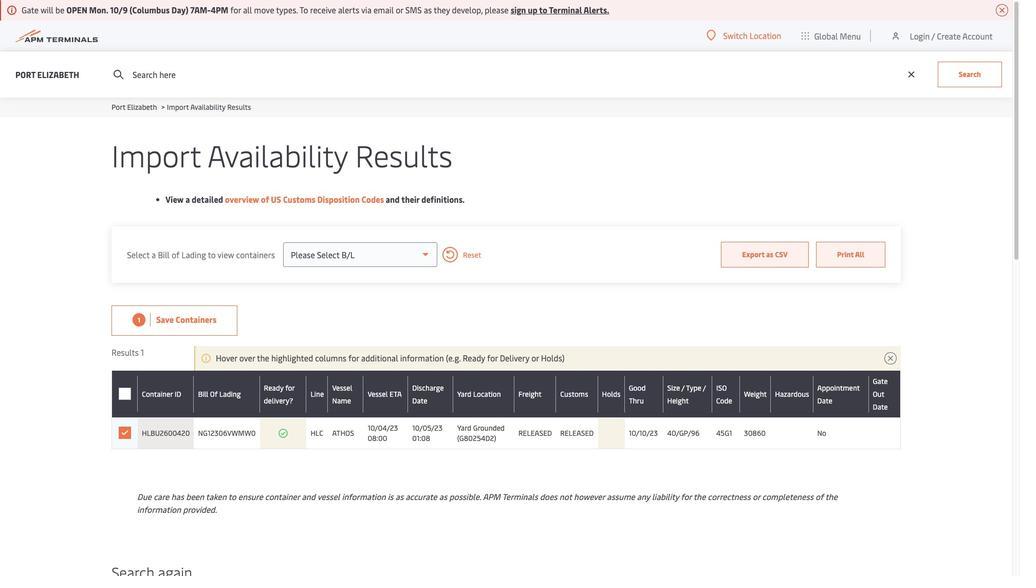 Task type: locate. For each thing, give the bounding box(es) containing it.
1 horizontal spatial ready
[[463, 353, 485, 364]]

1 vertical spatial gate
[[873, 377, 888, 387]]

they
[[434, 4, 450, 15]]

export
[[743, 250, 765, 260]]

switch location button
[[707, 30, 782, 41]]

1 vertical spatial of
[[172, 249, 180, 260]]

2 horizontal spatial or
[[753, 492, 761, 503]]

results
[[227, 102, 251, 112], [355, 135, 453, 175], [112, 347, 139, 358]]

or
[[396, 4, 404, 15], [532, 353, 539, 364], [753, 492, 761, 503]]

open
[[67, 4, 87, 15]]

bill
[[158, 249, 170, 260], [198, 390, 208, 399]]

of left us
[[261, 194, 269, 205]]

availability up us
[[208, 135, 348, 175]]

overview of us customs disposition codes link
[[225, 194, 384, 205]]

0 vertical spatial information
[[400, 353, 444, 364]]

2 horizontal spatial /
[[932, 30, 935, 41]]

information left is
[[342, 492, 386, 503]]

0 vertical spatial of
[[261, 194, 269, 205]]

ready
[[463, 353, 485, 364], [264, 383, 284, 393]]

to inside the due care has been taken to ensure container and vessel information is as accurate as possible. apm terminals does not however assume any liability for the correctness or completeness of the information provided.
[[228, 492, 236, 503]]

port elizabeth
[[15, 69, 79, 80]]

containers
[[236, 249, 275, 260]]

2 horizontal spatial of
[[816, 492, 824, 503]]

2 yard from the top
[[457, 424, 472, 433]]

None checkbox
[[119, 388, 131, 401]]

via
[[361, 4, 372, 15]]

of right completeness at the bottom of the page
[[816, 492, 824, 503]]

0 horizontal spatial information
[[137, 504, 181, 516]]

vessel eta
[[368, 390, 402, 399]]

to
[[300, 4, 308, 15]]

1 horizontal spatial and
[[386, 194, 400, 205]]

or left holds)
[[532, 353, 539, 364]]

information up discharge
[[400, 353, 444, 364]]

0 horizontal spatial of
[[172, 249, 180, 260]]

/ right type
[[703, 383, 706, 393]]

1 vertical spatial elizabeth
[[127, 102, 157, 112]]

code
[[717, 396, 733, 406]]

yard right discharge date
[[457, 390, 472, 399]]

port
[[15, 69, 35, 80], [112, 102, 125, 112]]

export as csv
[[743, 250, 788, 260]]

vessel
[[332, 383, 353, 393], [368, 390, 388, 399]]

None checkbox
[[119, 388, 131, 401], [119, 427, 131, 440], [119, 428, 131, 440], [119, 388, 131, 401], [119, 427, 131, 440], [119, 428, 131, 440]]

yard inside yard grounded (g80254d2)
[[457, 424, 472, 433]]

assume
[[607, 492, 635, 503]]

for right columns
[[349, 353, 359, 364]]

for inside ready for delivery?
[[285, 383, 295, 393]]

0 horizontal spatial elizabeth
[[37, 69, 79, 80]]

day)
[[172, 4, 189, 15]]

to right taken at bottom left
[[228, 492, 236, 503]]

switch
[[724, 30, 748, 41]]

None submit
[[938, 62, 1003, 87]]

the
[[257, 353, 269, 364], [694, 492, 706, 503], [826, 492, 838, 503]]

ensure
[[238, 492, 263, 503]]

(e.g.
[[446, 353, 461, 364]]

0 vertical spatial elizabeth
[[37, 69, 79, 80]]

and left 'their' at the left top of page
[[386, 194, 400, 205]]

1 horizontal spatial gate
[[873, 377, 888, 387]]

0 horizontal spatial and
[[302, 492, 316, 503]]

1 vertical spatial port elizabeth link
[[112, 102, 157, 112]]

or right correctness
[[753, 492, 761, 503]]

location for yard location
[[473, 390, 501, 399]]

customs
[[283, 194, 316, 205], [560, 390, 588, 399]]

0 vertical spatial port elizabeth link
[[15, 68, 79, 81]]

vessel left eta on the left bottom of the page
[[368, 390, 388, 399]]

import up view
[[112, 135, 201, 175]]

1 vertical spatial results
[[355, 135, 453, 175]]

0 horizontal spatial the
[[257, 353, 269, 364]]

1 horizontal spatial /
[[703, 383, 706, 393]]

and left vessel
[[302, 492, 316, 503]]

1 vertical spatial a
[[152, 249, 156, 260]]

1 vertical spatial information
[[342, 492, 386, 503]]

1
[[138, 316, 140, 324], [141, 347, 144, 358]]

date down the out
[[873, 403, 888, 412]]

delivery
[[500, 353, 530, 364]]

0 horizontal spatial ready
[[264, 383, 284, 393]]

gate for gate will be open mon. 10/9 (columbus day) 7am-4pm for all move types. to receive alerts via email or sms as they develop, please sign up to terminal alerts.
[[22, 4, 39, 15]]

0 vertical spatial to
[[539, 4, 548, 15]]

accurate
[[406, 492, 437, 503]]

print all button
[[816, 242, 886, 268]]

bill left of
[[198, 390, 208, 399]]

0 horizontal spatial location
[[473, 390, 501, 399]]

30860
[[744, 429, 766, 439]]

0 horizontal spatial /
[[682, 383, 685, 393]]

vessel for vessel eta
[[368, 390, 388, 399]]

vessel up the name
[[332, 383, 353, 393]]

0 vertical spatial lading
[[182, 249, 206, 260]]

/ right login
[[932, 30, 935, 41]]

0 vertical spatial a
[[186, 194, 190, 205]]

0 horizontal spatial customs
[[283, 194, 316, 205]]

be
[[55, 4, 64, 15]]

yard up (g80254d2)
[[457, 424, 472, 433]]

1 vertical spatial and
[[302, 492, 316, 503]]

0 horizontal spatial a
[[152, 249, 156, 260]]

for right liability
[[681, 492, 692, 503]]

released
[[519, 429, 552, 439], [560, 429, 594, 439]]

for left all
[[230, 4, 241, 15]]

1 vertical spatial ready
[[264, 383, 284, 393]]

date down appointment at the right bottom of page
[[818, 396, 833, 406]]

1 horizontal spatial or
[[532, 353, 539, 364]]

0 vertical spatial customs
[[283, 194, 316, 205]]

1 horizontal spatial date
[[818, 396, 833, 406]]

date for discharge date
[[413, 396, 428, 406]]

2 horizontal spatial date
[[873, 403, 888, 412]]

gate up the out
[[873, 377, 888, 387]]

0 horizontal spatial results
[[112, 347, 139, 358]]

ready inside ready for delivery?
[[264, 383, 284, 393]]

0 horizontal spatial bill
[[158, 249, 170, 260]]

2 horizontal spatial results
[[355, 135, 453, 175]]

0 vertical spatial location
[[750, 30, 782, 41]]

location up grounded
[[473, 390, 501, 399]]

1 up container
[[141, 347, 144, 358]]

athos
[[332, 429, 354, 439]]

disposition
[[317, 194, 360, 205]]

location right switch
[[750, 30, 782, 41]]

lading right of
[[219, 390, 241, 399]]

gate left will
[[22, 4, 39, 15]]

1 vertical spatial to
[[208, 249, 216, 260]]

1 vertical spatial port
[[112, 102, 125, 112]]

date inside the appointment date
[[818, 396, 833, 406]]

thru
[[629, 396, 644, 406]]

1 vertical spatial customs
[[560, 390, 588, 399]]

customs right us
[[283, 194, 316, 205]]

for up delivery?
[[285, 383, 295, 393]]

date for appointment date
[[818, 396, 833, 406]]

customs left holds
[[560, 390, 588, 399]]

iso
[[717, 383, 727, 393]]

40/gp/96
[[668, 429, 700, 439]]

save
[[156, 314, 174, 325]]

a right view
[[186, 194, 190, 205]]

will
[[41, 4, 53, 15]]

0 horizontal spatial to
[[208, 249, 216, 260]]

1 horizontal spatial port elizabeth link
[[112, 102, 157, 112]]

global menu button
[[792, 20, 872, 51]]

1 horizontal spatial to
[[228, 492, 236, 503]]

sign
[[511, 4, 526, 15]]

0 horizontal spatial lading
[[182, 249, 206, 260]]

1 vertical spatial import
[[112, 135, 201, 175]]

1 horizontal spatial results
[[227, 102, 251, 112]]

login
[[910, 30, 930, 41]]

1 yard from the top
[[457, 390, 472, 399]]

ready image
[[278, 429, 288, 439]]

Global search search field
[[123, 51, 902, 98]]

0 horizontal spatial released
[[519, 429, 552, 439]]

0 horizontal spatial date
[[413, 396, 428, 406]]

as left csv
[[767, 250, 774, 260]]

gate inside gate out date
[[873, 377, 888, 387]]

port elizabeth > import availability results
[[112, 102, 251, 112]]

0 vertical spatial results
[[227, 102, 251, 112]]

as
[[424, 4, 432, 15], [767, 250, 774, 260], [396, 492, 404, 503], [439, 492, 447, 503]]

/ right size
[[682, 383, 685, 393]]

holds
[[602, 390, 621, 399]]

view
[[218, 249, 234, 260]]

ready right (e.g.
[[463, 353, 485, 364]]

information down care
[[137, 504, 181, 516]]

0 vertical spatial bill
[[158, 249, 170, 260]]

availability
[[190, 102, 226, 112], [208, 135, 348, 175]]

switch location
[[724, 30, 782, 41]]

2 vertical spatial or
[[753, 492, 761, 503]]

codes
[[362, 194, 384, 205]]

/ for size
[[682, 383, 685, 393]]

save containers
[[156, 314, 217, 325]]

1 vertical spatial bill
[[198, 390, 208, 399]]

date down discharge
[[413, 396, 428, 406]]

is
[[388, 492, 394, 503]]

2 horizontal spatial information
[[400, 353, 444, 364]]

lading left view
[[182, 249, 206, 260]]

iso code
[[717, 383, 733, 406]]

mon.
[[89, 4, 108, 15]]

to right up
[[539, 4, 548, 15]]

1 horizontal spatial customs
[[560, 390, 588, 399]]

0 horizontal spatial gate
[[22, 4, 39, 15]]

0 horizontal spatial vessel
[[332, 383, 353, 393]]

0 vertical spatial yard
[[457, 390, 472, 399]]

1 left the 'save'
[[138, 316, 140, 324]]

ready for delivery?
[[264, 383, 295, 406]]

1 vertical spatial lading
[[219, 390, 241, 399]]

0 vertical spatial gate
[[22, 4, 39, 15]]

import right ">"
[[167, 102, 189, 112]]

create
[[937, 30, 961, 41]]

a right select
[[152, 249, 156, 260]]

taken
[[206, 492, 227, 503]]

gate out date
[[873, 377, 888, 412]]

1 horizontal spatial vessel
[[368, 390, 388, 399]]

the left correctness
[[694, 492, 706, 503]]

to left view
[[208, 249, 216, 260]]

any
[[637, 492, 650, 503]]

1 vertical spatial yard
[[457, 424, 472, 433]]

availability right ">"
[[190, 102, 226, 112]]

1 horizontal spatial elizabeth
[[127, 102, 157, 112]]

1 vertical spatial location
[[473, 390, 501, 399]]

reset button
[[438, 247, 481, 263]]

date inside discharge date
[[413, 396, 428, 406]]

2 vertical spatial of
[[816, 492, 824, 503]]

2 horizontal spatial to
[[539, 4, 548, 15]]

delivery?
[[264, 396, 293, 406]]

1 horizontal spatial port
[[112, 102, 125, 112]]

the right completeness at the bottom of the page
[[826, 492, 838, 503]]

for inside the due care has been taken to ensure container and vessel information is as accurate as possible. apm terminals does not however assume any liability for the correctness or completeness of the information provided.
[[681, 492, 692, 503]]

export as csv button
[[721, 242, 809, 268]]

port for port elizabeth > import availability results
[[112, 102, 125, 112]]

0 horizontal spatial port
[[15, 69, 35, 80]]

and inside the due care has been taken to ensure container and vessel information is as accurate as possible. apm terminals does not however assume any liability for the correctness or completeness of the information provided.
[[302, 492, 316, 503]]

0 horizontal spatial or
[[396, 4, 404, 15]]

vessel
[[317, 492, 340, 503]]

0 vertical spatial port
[[15, 69, 35, 80]]

0 vertical spatial and
[[386, 194, 400, 205]]

(columbus
[[130, 4, 170, 15]]

/
[[932, 30, 935, 41], [682, 383, 685, 393], [703, 383, 706, 393]]

0 vertical spatial or
[[396, 4, 404, 15]]

for
[[230, 4, 241, 15], [349, 353, 359, 364], [487, 353, 498, 364], [285, 383, 295, 393], [681, 492, 692, 503]]

all
[[855, 250, 865, 260]]

global
[[815, 30, 838, 41]]

2 vertical spatial results
[[112, 347, 139, 358]]

elizabeth
[[37, 69, 79, 80], [127, 102, 157, 112]]

1 horizontal spatial released
[[560, 429, 594, 439]]

the right over on the bottom left of page
[[257, 353, 269, 364]]

1 released from the left
[[519, 429, 552, 439]]

provided.
[[183, 504, 217, 516]]

ready up delivery?
[[264, 383, 284, 393]]

bill right select
[[158, 249, 170, 260]]

2 vertical spatial to
[[228, 492, 236, 503]]

of right select
[[172, 249, 180, 260]]

good thru
[[629, 383, 646, 406]]

0 vertical spatial 1
[[138, 316, 140, 324]]

1 horizontal spatial a
[[186, 194, 190, 205]]

lading
[[182, 249, 206, 260], [219, 390, 241, 399]]

or left sms
[[396, 4, 404, 15]]

2 horizontal spatial the
[[826, 492, 838, 503]]

import availability results
[[112, 135, 453, 175]]

1 horizontal spatial location
[[750, 30, 782, 41]]



Task type: vqa. For each thing, say whether or not it's contained in the screenshot.
E-
no



Task type: describe. For each thing, give the bounding box(es) containing it.
been
[[186, 492, 204, 503]]

due
[[137, 492, 152, 503]]

as left they
[[424, 4, 432, 15]]

has
[[171, 492, 184, 503]]

select
[[127, 249, 150, 260]]

0 vertical spatial availability
[[190, 102, 226, 112]]

discharge
[[413, 383, 444, 393]]

columns
[[315, 353, 347, 364]]

name
[[332, 396, 351, 406]]

login / create account
[[910, 30, 993, 41]]

port for port elizabeth
[[15, 69, 35, 80]]

container id
[[142, 390, 181, 399]]

please
[[485, 4, 509, 15]]

us
[[271, 194, 281, 205]]

10/9
[[110, 4, 128, 15]]

alerts.
[[584, 4, 610, 15]]

type
[[686, 383, 702, 393]]

of
[[210, 390, 218, 399]]

discharge date
[[413, 383, 444, 406]]

or inside the due care has been taken to ensure container and vessel information is as accurate as possible. apm terminals does not however assume any liability for the correctness or completeness of the information provided.
[[753, 492, 761, 503]]

close alert image
[[996, 4, 1009, 16]]

reset
[[463, 250, 481, 260]]

appointment date
[[818, 383, 860, 406]]

holds)
[[541, 353, 565, 364]]

as right accurate
[[439, 492, 447, 503]]

10/04/23
[[368, 424, 398, 433]]

10/05/23 01:08
[[413, 424, 443, 444]]

45g1
[[717, 429, 732, 439]]

height
[[668, 396, 689, 406]]

as right is
[[396, 492, 404, 503]]

08:00
[[368, 434, 387, 444]]

10/05/23
[[413, 424, 443, 433]]

size
[[668, 383, 680, 393]]

definitions.
[[422, 194, 465, 205]]

hover
[[216, 353, 237, 364]]

possible.
[[449, 492, 481, 503]]

grounded
[[473, 424, 505, 433]]

alerts
[[338, 4, 360, 15]]

1 vertical spatial or
[[532, 353, 539, 364]]

however
[[574, 492, 605, 503]]

yard for yard grounded (g80254d2)
[[457, 424, 472, 433]]

menu
[[840, 30, 861, 41]]

1 horizontal spatial information
[[342, 492, 386, 503]]

login / create account link
[[891, 21, 993, 51]]

print
[[837, 250, 854, 260]]

not
[[560, 492, 572, 503]]

email
[[374, 4, 394, 15]]

hover over the highlighted columns for additional information (e.g. ready for delivery or holds)
[[216, 353, 565, 364]]

hlc
[[311, 429, 323, 439]]

0 vertical spatial import
[[167, 102, 189, 112]]

/ for login
[[932, 30, 935, 41]]

a for view
[[186, 194, 190, 205]]

correctness
[[708, 492, 751, 503]]

sign up to terminal alerts. link
[[511, 4, 610, 15]]

1 vertical spatial 1
[[141, 347, 144, 358]]

all
[[243, 4, 252, 15]]

results 1
[[112, 347, 144, 358]]

over
[[239, 353, 255, 364]]

terminals
[[502, 492, 538, 503]]

container
[[142, 390, 173, 399]]

account
[[963, 30, 993, 41]]

print all
[[837, 250, 865, 260]]

10/04/23 08:00
[[368, 424, 398, 444]]

0 vertical spatial ready
[[463, 353, 485, 364]]

1 horizontal spatial lading
[[219, 390, 241, 399]]

to for containers
[[208, 249, 216, 260]]

vessel name
[[332, 383, 353, 406]]

(g80254d2)
[[457, 434, 496, 444]]

overview
[[225, 194, 259, 205]]

terminal
[[549, 4, 582, 15]]

0 horizontal spatial port elizabeth link
[[15, 68, 79, 81]]

good
[[629, 383, 646, 393]]

elizabeth for port elizabeth
[[37, 69, 79, 80]]

7am-
[[190, 4, 211, 15]]

for left delivery at the bottom of page
[[487, 353, 498, 364]]

size / type / height
[[668, 383, 706, 406]]

select a bill of lading to view containers
[[127, 249, 275, 260]]

sms
[[406, 4, 422, 15]]

1 horizontal spatial bill
[[198, 390, 208, 399]]

gate for gate out date
[[873, 377, 888, 387]]

1 vertical spatial availability
[[208, 135, 348, 175]]

their
[[402, 194, 420, 205]]

csv
[[775, 250, 788, 260]]

eta
[[390, 390, 402, 399]]

ng12306vwmw0
[[198, 429, 256, 439]]

apm
[[483, 492, 501, 503]]

develop,
[[452, 4, 483, 15]]

2 released from the left
[[560, 429, 594, 439]]

yard location
[[457, 390, 501, 399]]

of inside the due care has been taken to ensure container and vessel information is as accurate as possible. apm terminals does not however assume any liability for the correctness or completeness of the information provided.
[[816, 492, 824, 503]]

location for switch location
[[750, 30, 782, 41]]

to for container
[[228, 492, 236, 503]]

1 horizontal spatial the
[[694, 492, 706, 503]]

out
[[873, 390, 885, 399]]

yard for yard location
[[457, 390, 472, 399]]

up
[[528, 4, 538, 15]]

yard grounded (g80254d2)
[[457, 424, 505, 444]]

does
[[540, 492, 558, 503]]

elizabeth for port elizabeth > import availability results
[[127, 102, 157, 112]]

as inside button
[[767, 250, 774, 260]]

line
[[311, 390, 324, 399]]

a for select
[[152, 249, 156, 260]]

1 horizontal spatial of
[[261, 194, 269, 205]]

global menu
[[815, 30, 861, 41]]

hazardous
[[775, 390, 810, 399]]

10/10/23
[[629, 429, 658, 439]]

container
[[265, 492, 300, 503]]

2 vertical spatial information
[[137, 504, 181, 516]]

vessel for vessel name
[[332, 383, 353, 393]]

view
[[166, 194, 184, 205]]

weight
[[744, 390, 767, 399]]



